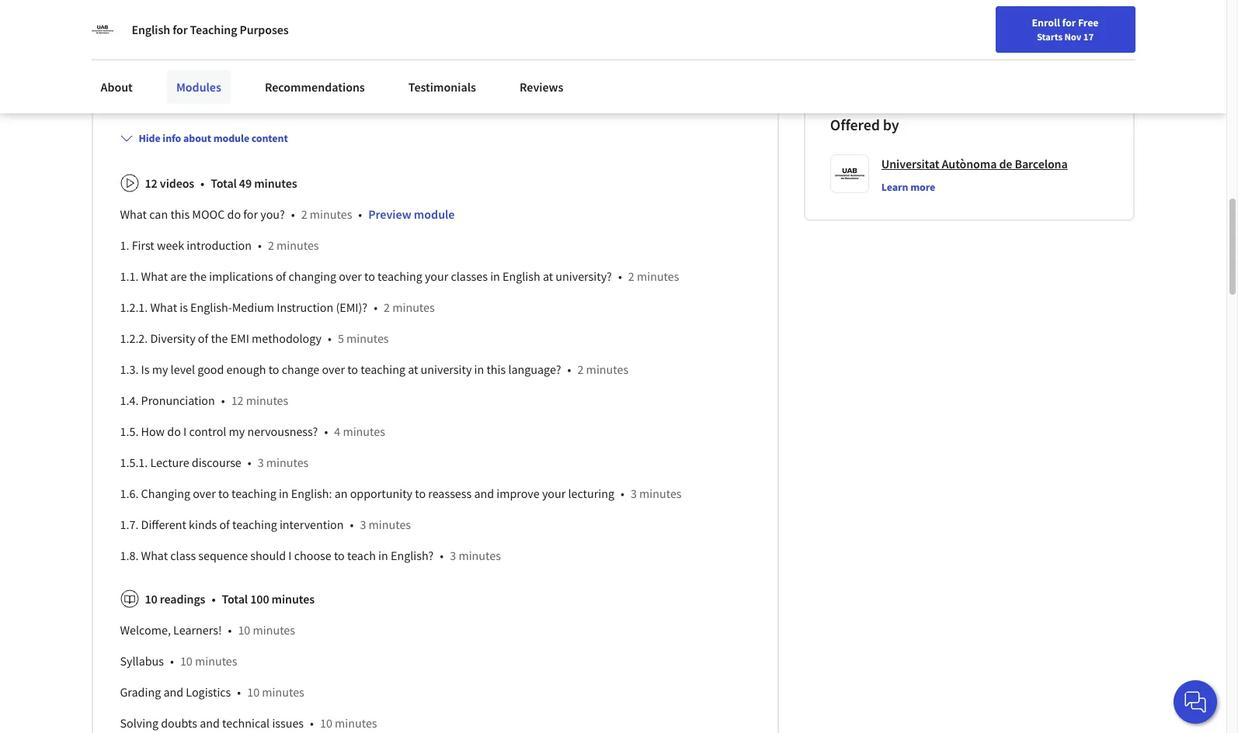 Task type: vqa. For each thing, say whether or not it's contained in the screenshot.
rightmost de
yes



Task type: describe. For each thing, give the bounding box(es) containing it.
methodological
[[472, 0, 553, 11]]

linguistic,
[[328, 0, 378, 11]]

purposes
[[240, 22, 289, 37]]

technical
[[222, 716, 270, 731]]

opportunity
[[350, 486, 412, 502]]

2 down you?
[[268, 237, 274, 253]]

real
[[617, 14, 636, 29]]

learn
[[881, 180, 908, 194]]

teach
[[347, 548, 376, 564]]

2 vertical spatial 12
[[231, 393, 244, 408]]

2 right university?
[[628, 269, 634, 284]]

12 videos for total 49 minutes
[[145, 175, 194, 191]]

intervention
[[280, 517, 344, 533]]

0 vertical spatial do
[[227, 206, 241, 222]]

1.3.
[[120, 362, 139, 377]]

english:
[[291, 486, 332, 502]]

more
[[910, 180, 935, 194]]

discourse.
[[509, 14, 562, 29]]

and down managing
[[683, 14, 703, 29]]

1.5.  how do i control my nervousness? • 4 minutes
[[120, 424, 385, 439]]

are
[[170, 269, 187, 284]]

coursera image
[[19, 13, 117, 37]]

recommendations
[[265, 79, 365, 95]]

chat with us image
[[1183, 690, 1208, 715]]

1 vertical spatial i
[[288, 548, 292, 564]]

1
[[352, 95, 359, 110]]

in left 'english:'
[[279, 486, 289, 502]]

to up (emi)?
[[364, 269, 375, 284]]

to left teach on the left of the page
[[334, 548, 345, 564]]

improve inside hide info about module content 'region'
[[497, 486, 540, 502]]

what for 1.1.
[[141, 269, 168, 284]]

critical
[[192, 0, 227, 11]]

1 quiz
[[352, 95, 383, 110]]

show notifications image
[[1017, 19, 1035, 38]]

2 vertical spatial your
[[542, 486, 566, 502]]

• down you?
[[258, 237, 262, 253]]

0 horizontal spatial i
[[183, 424, 187, 439]]

syllabus • 10 minutes
[[120, 654, 237, 669]]

reviews
[[520, 79, 563, 95]]

• up welcome, learners! • 10 minutes
[[212, 592, 216, 607]]

module inside dropdown button
[[213, 131, 249, 145]]

issues inside analysing the critical issues (contextual, linguistic, motivational and methodological aspects). level of english. managing anxiety. improve through re-thinking your teaching to improve it. teachers' discourse. analysing real practice and choosing a particular class as a basis for later course work.
[[230, 0, 262, 11]]

diversity
[[150, 331, 195, 346]]

the for are
[[189, 269, 207, 284]]

1.7. different kinds of teaching intervention • 3 minutes
[[120, 517, 411, 533]]

lecturing
[[568, 486, 614, 502]]

1.5.1. lecture discourse • 3 minutes
[[120, 455, 309, 470]]

universitat for universitat autònoma de barcelona 95,073 learners
[[878, 8, 928, 22]]

nov
[[1064, 30, 1081, 43]]

• down good
[[221, 393, 225, 408]]

• right university?
[[618, 269, 622, 284]]

videos for total 49 minutes
[[160, 175, 194, 191]]

preview
[[368, 206, 411, 222]]

1.8.
[[120, 548, 139, 564]]

change
[[282, 362, 319, 377]]

learners
[[967, 25, 1003, 39]]

choosing
[[120, 32, 167, 48]]

for inside hide info about module content 'region'
[[243, 206, 258, 222]]

3 down 1.5.  how do i control my nervousness? • 4 minutes
[[258, 455, 264, 470]]

learn more button
[[881, 179, 935, 195]]

english.
[[647, 0, 688, 11]]

1 horizontal spatial this
[[487, 362, 506, 377]]

videos for 1 quiz
[[160, 95, 194, 110]]

1.6.
[[120, 486, 139, 502]]

logistics
[[186, 685, 231, 700]]

the for of
[[211, 331, 228, 346]]

12 for 1 quiz
[[145, 95, 157, 110]]

universitat autònoma de barcelona
[[881, 156, 1068, 171]]

nervousness?
[[247, 424, 318, 439]]

0 vertical spatial 10 readings
[[243, 95, 303, 110]]

autònoma for universitat autònoma de barcelona
[[942, 156, 997, 171]]

work.
[[392, 32, 421, 48]]

course
[[355, 32, 389, 48]]

2 vertical spatial over
[[193, 486, 216, 502]]

control
[[189, 424, 226, 439]]

hide
[[139, 131, 161, 145]]

1 vertical spatial analysing
[[564, 14, 614, 29]]

instructors
[[877, 60, 928, 74]]

module inside 'region'
[[414, 206, 455, 222]]

4
[[334, 424, 340, 439]]

english inside hide info about module content 'region'
[[503, 269, 540, 284]]

solving doubts and technical issues • 10 minutes
[[120, 716, 377, 731]]

in right "classes"
[[490, 269, 500, 284]]

1.2.2.
[[120, 331, 148, 346]]

is
[[141, 362, 150, 377]]

what for 1.8.
[[141, 548, 168, 564]]

3 inside button
[[869, 60, 874, 74]]

• up the mooc
[[200, 175, 204, 191]]

methodology
[[252, 331, 322, 346]]

info
[[163, 131, 181, 145]]

practice
[[639, 14, 681, 29]]

analysing the critical issues (contextual, linguistic, motivational and methodological aspects). level of english. managing anxiety. improve through re-thinking your teaching to improve it. teachers' discourse. analysing real practice and choosing a particular class as a basis for later course work.
[[120, 0, 741, 48]]

for left teaching
[[173, 22, 188, 37]]

should
[[250, 548, 286, 564]]

your inside analysing the critical issues (contextual, linguistic, motivational and methodological aspects). level of english. managing anxiety. improve through re-thinking your teaching to improve it. teachers' discourse. analysing real practice and choosing a particular class as a basis for later course work.
[[312, 14, 336, 29]]

1 a from the left
[[170, 32, 176, 48]]

3 right lecturing
[[631, 486, 637, 502]]

• total 49 minutes
[[200, 175, 297, 191]]

starts
[[1037, 30, 1063, 43]]

how
[[141, 424, 165, 439]]

• left 5
[[328, 331, 332, 346]]

through
[[209, 14, 250, 29]]

• right language?
[[567, 362, 571, 377]]

1. first week introduction • 2 minutes
[[120, 237, 319, 253]]

0 vertical spatial readings
[[258, 95, 303, 110]]

universitat autònoma de barcelona image
[[91, 19, 113, 40]]

info about module content element
[[114, 118, 750, 734]]

discourse
[[192, 455, 241, 470]]

• up teach on the left of the page
[[350, 517, 354, 533]]

changing
[[288, 269, 336, 284]]

2 right language?
[[577, 362, 584, 377]]

1.5.1.
[[120, 455, 148, 470]]

about
[[183, 131, 211, 145]]

english?
[[391, 548, 434, 564]]

1.
[[120, 237, 129, 253]]

1.2.1. what is english-medium instruction (emi)? • 2 minutes
[[120, 300, 435, 315]]

good
[[198, 362, 224, 377]]

of up 1.2.1. what is english-medium instruction (emi)? • 2 minutes
[[276, 269, 286, 284]]

preview module link
[[368, 206, 455, 222]]

2 right you?
[[301, 206, 307, 222]]

welcome, learners! • 10 minutes
[[120, 623, 295, 638]]

learners!
[[173, 623, 222, 638]]

anxiety.
[[120, 14, 160, 29]]

testimonials link
[[399, 70, 485, 104]]



Task type: locate. For each thing, give the bounding box(es) containing it.
for left you?
[[243, 206, 258, 222]]

autònoma inside universitat autònoma de barcelona 95,073 learners
[[930, 8, 977, 22]]

1 horizontal spatial class
[[232, 32, 257, 48]]

class left as
[[232, 32, 257, 48]]

0 vertical spatial module
[[213, 131, 249, 145]]

1.4. pronunciation • 12 minutes
[[120, 393, 288, 408]]

1.3.  is my level good enough to change over to teaching at university in this language? • 2 minutes
[[120, 362, 628, 377]]

offered by
[[830, 115, 899, 134]]

in right university
[[474, 362, 484, 377]]

• right logistics
[[237, 685, 241, 700]]

for inside analysing the critical issues (contextual, linguistic, motivational and methodological aspects). level of english. managing anxiety. improve through re-thinking your teaching to improve it. teachers' discourse. analysing real practice and choosing a particular class as a basis for later course work.
[[311, 32, 326, 48]]

videos up can at the top left of the page
[[160, 175, 194, 191]]

emi
[[230, 331, 249, 346]]

1 horizontal spatial de
[[999, 156, 1012, 171]]

10 readings inside hide info about module content 'region'
[[145, 592, 205, 607]]

de inside universitat autònoma de barcelona 95,073 learners
[[980, 8, 991, 22]]

universitat autònoma de barcelona link
[[881, 154, 1068, 173]]

over down 5
[[322, 362, 345, 377]]

1 vertical spatial improve
[[497, 486, 540, 502]]

sequence
[[198, 548, 248, 564]]

the
[[173, 0, 190, 11], [189, 269, 207, 284], [211, 331, 228, 346]]

the up "improve"
[[173, 0, 190, 11]]

1 horizontal spatial analysing
[[564, 14, 614, 29]]

1 horizontal spatial module
[[414, 206, 455, 222]]

2 down 1.1. what are the implications of changing over to teaching your classes in english at university? • 2 minutes on the top
[[384, 300, 390, 315]]

included
[[158, 63, 204, 79]]

12 videos inside hide info about module content 'region'
[[145, 175, 194, 191]]

12 down enough
[[231, 393, 244, 408]]

• right (emi)?
[[374, 300, 378, 315]]

in
[[490, 269, 500, 284], [474, 362, 484, 377], [279, 486, 289, 502], [378, 548, 388, 564]]

1 vertical spatial english
[[503, 269, 540, 284]]

1 horizontal spatial i
[[288, 548, 292, 564]]

(emi)?
[[336, 300, 368, 315]]

english right "classes"
[[503, 269, 540, 284]]

what right the 1.8.
[[141, 548, 168, 564]]

0 vertical spatial the
[[173, 0, 190, 11]]

readings up learners!
[[160, 592, 205, 607]]

barcelona inside universitat autònoma de barcelona 95,073 learners
[[993, 8, 1039, 22]]

1 horizontal spatial issues
[[272, 716, 304, 731]]

10 readings up content
[[243, 95, 303, 110]]

do right the mooc
[[227, 206, 241, 222]]

1 vertical spatial your
[[425, 269, 448, 284]]

module
[[213, 131, 249, 145], [414, 206, 455, 222]]

0 horizontal spatial module
[[213, 131, 249, 145]]

12 videos for 1 quiz
[[145, 95, 194, 110]]

universitat inside universitat autònoma de barcelona 95,073 learners
[[878, 8, 928, 22]]

at left university
[[408, 362, 418, 377]]

universitat up learn more
[[881, 156, 939, 171]]

modules
[[176, 79, 221, 95]]

• right you?
[[291, 206, 295, 222]]

different
[[141, 517, 186, 533]]

it.
[[444, 14, 455, 29]]

readings inside hide info about module content 'region'
[[160, 592, 205, 607]]

1 vertical spatial at
[[408, 362, 418, 377]]

1 vertical spatial de
[[999, 156, 1012, 171]]

teaching
[[338, 14, 383, 29], [377, 269, 422, 284], [361, 362, 405, 377], [231, 486, 276, 502], [232, 517, 277, 533]]

and right the reassess
[[474, 486, 494, 502]]

university
[[421, 362, 472, 377]]

1 horizontal spatial improve
[[497, 486, 540, 502]]

0 vertical spatial your
[[312, 14, 336, 29]]

0 vertical spatial class
[[232, 32, 257, 48]]

barcelona for universitat autònoma de barcelona
[[1015, 156, 1068, 171]]

1 horizontal spatial 10 readings
[[243, 95, 303, 110]]

• down 1.5.  how do i control my nervousness? • 4 minutes
[[248, 455, 251, 470]]

0 vertical spatial my
[[152, 362, 168, 377]]

free
[[1078, 16, 1099, 30]]

2 vertical spatial the
[[211, 331, 228, 346]]

menu item
[[900, 16, 1000, 66]]

1 vertical spatial the
[[189, 269, 207, 284]]

1 horizontal spatial do
[[227, 206, 241, 222]]

quiz
[[361, 95, 383, 110]]

solving
[[120, 716, 158, 731]]

0 vertical spatial videos
[[160, 95, 194, 110]]

0 vertical spatial over
[[339, 269, 362, 284]]

0 vertical spatial total
[[211, 175, 237, 191]]

1 videos from the top
[[160, 95, 194, 110]]

1 horizontal spatial readings
[[258, 95, 303, 110]]

first
[[132, 237, 154, 253]]

to left the change
[[268, 362, 279, 377]]

this right can at the top left of the page
[[170, 206, 190, 222]]

readings up content
[[258, 95, 303, 110]]

1 vertical spatial barcelona
[[1015, 156, 1068, 171]]

reassess
[[428, 486, 472, 502]]

• right the syllabus
[[170, 654, 174, 669]]

to left the reassess
[[415, 486, 426, 502]]

• left 4
[[324, 424, 328, 439]]

1.4.
[[120, 393, 139, 408]]

1 horizontal spatial your
[[425, 269, 448, 284]]

videos down "included"
[[160, 95, 194, 110]]

2 a from the left
[[274, 32, 280, 48]]

12 down what's included
[[145, 95, 157, 110]]

12 videos up can at the top left of the page
[[145, 175, 194, 191]]

in right teach on the left of the page
[[378, 548, 388, 564]]

view all 3 instructors button
[[830, 60, 928, 75]]

modules link
[[167, 70, 231, 104]]

and up it.
[[449, 0, 469, 11]]

grading and logistics • 10 minutes
[[120, 685, 304, 700]]

your left "classes"
[[425, 269, 448, 284]]

recommendations link
[[255, 70, 374, 104]]

1 vertical spatial autònoma
[[942, 156, 997, 171]]

12 videos
[[145, 95, 194, 110], [145, 175, 194, 191]]

1.1.
[[120, 269, 139, 284]]

0 horizontal spatial do
[[167, 424, 181, 439]]

• total 100 minutes
[[212, 592, 315, 607]]

class
[[232, 32, 257, 48], [170, 548, 196, 564]]

• right learners!
[[228, 623, 232, 638]]

what for 1.2.1.
[[150, 300, 177, 315]]

1 12 videos from the top
[[145, 95, 194, 110]]

1 vertical spatial class
[[170, 548, 196, 564]]

of up real
[[634, 0, 645, 11]]

10 readings up learners!
[[145, 592, 205, 607]]

issues up re-
[[230, 0, 262, 11]]

hide info about module content button
[[114, 124, 294, 152]]

100
[[250, 592, 269, 607]]

enroll for free starts nov 17
[[1032, 16, 1099, 43]]

improve inside analysing the critical issues (contextual, linguistic, motivational and methodological aspects). level of english. managing anxiety. improve through re-thinking your teaching to improve it. teachers' discourse. analysing real practice and choosing a particular class as a basis for later course work.
[[399, 14, 442, 29]]

over up (emi)?
[[339, 269, 362, 284]]

my right is
[[152, 362, 168, 377]]

enroll
[[1032, 16, 1060, 30]]

1 vertical spatial 10 readings
[[145, 592, 205, 607]]

• left preview at the top
[[358, 206, 362, 222]]

english
[[132, 22, 170, 37], [503, 269, 540, 284]]

autònoma for universitat autònoma de barcelona 95,073 learners
[[930, 8, 977, 22]]

•
[[200, 175, 204, 191], [291, 206, 295, 222], [358, 206, 362, 222], [258, 237, 262, 253], [618, 269, 622, 284], [374, 300, 378, 315], [328, 331, 332, 346], [567, 362, 571, 377], [221, 393, 225, 408], [324, 424, 328, 439], [248, 455, 251, 470], [621, 486, 624, 502], [350, 517, 354, 533], [440, 548, 444, 564], [212, 592, 216, 607], [228, 623, 232, 638], [170, 654, 174, 669], [237, 685, 241, 700], [310, 716, 314, 731]]

1.2.1.
[[120, 300, 148, 315]]

for left later
[[311, 32, 326, 48]]

1 vertical spatial readings
[[160, 592, 205, 607]]

syllabus
[[120, 654, 164, 669]]

teaching inside analysing the critical issues (contextual, linguistic, motivational and methodological aspects). level of english. managing anxiety. improve through re-thinking your teaching to improve it. teachers' discourse. analysing real practice and choosing a particular class as a basis for later course work.
[[338, 14, 383, 29]]

choose
[[294, 548, 331, 564]]

universitat for universitat autònoma de barcelona
[[881, 156, 939, 171]]

for inside 'enroll for free starts nov 17'
[[1062, 16, 1076, 30]]

instruction
[[277, 300, 333, 315]]

universitat
[[878, 8, 928, 22], [881, 156, 939, 171]]

what can this mooc do for you? • 2 minutes • preview module
[[120, 206, 455, 222]]

3 right the 'all'
[[869, 60, 874, 74]]

analysing up the anxiety.
[[120, 0, 170, 11]]

0 vertical spatial i
[[183, 424, 187, 439]]

improve down motivational at top left
[[399, 14, 442, 29]]

1 horizontal spatial at
[[543, 269, 553, 284]]

total left 49
[[211, 175, 237, 191]]

1 horizontal spatial my
[[229, 424, 245, 439]]

1 vertical spatial 12 videos
[[145, 175, 194, 191]]

and down syllabus • 10 minutes
[[163, 685, 183, 700]]

1.8. what class sequence should i choose to teach in english? • 3 minutes
[[120, 548, 501, 564]]

particular
[[178, 32, 229, 48]]

1 vertical spatial do
[[167, 424, 181, 439]]

teaching up 1.7. different kinds of teaching intervention • 3 minutes
[[231, 486, 276, 502]]

2 horizontal spatial your
[[542, 486, 566, 502]]

0 vertical spatial this
[[170, 206, 190, 222]]

all
[[855, 60, 867, 74]]

at
[[543, 269, 553, 284], [408, 362, 418, 377]]

0 vertical spatial universitat
[[878, 8, 928, 22]]

5
[[338, 331, 344, 346]]

module right the about
[[213, 131, 249, 145]]

0 vertical spatial at
[[543, 269, 553, 284]]

issues
[[230, 0, 262, 11], [272, 716, 304, 731]]

for up nov
[[1062, 16, 1076, 30]]

for
[[1062, 16, 1076, 30], [173, 22, 188, 37], [311, 32, 326, 48], [243, 206, 258, 222]]

0 horizontal spatial a
[[170, 32, 176, 48]]

0 horizontal spatial my
[[152, 362, 168, 377]]

what left the are
[[141, 269, 168, 284]]

what left can at the top left of the page
[[120, 206, 147, 222]]

1 vertical spatial total
[[222, 592, 248, 607]]

0 vertical spatial 12 videos
[[145, 95, 194, 110]]

0 vertical spatial improve
[[399, 14, 442, 29]]

view all 3 instructors
[[830, 60, 928, 74]]

teaching down preview at the top
[[377, 269, 422, 284]]

de for universitat autònoma de barcelona
[[999, 156, 1012, 171]]

the left emi
[[211, 331, 228, 346]]

what left "is"
[[150, 300, 177, 315]]

at left university?
[[543, 269, 553, 284]]

0 horizontal spatial at
[[408, 362, 418, 377]]

is
[[180, 300, 188, 315]]

1 vertical spatial videos
[[160, 175, 194, 191]]

1 horizontal spatial english
[[503, 269, 540, 284]]

class inside hide info about module content 'region'
[[170, 548, 196, 564]]

1 vertical spatial my
[[229, 424, 245, 439]]

your
[[312, 14, 336, 29], [425, 269, 448, 284], [542, 486, 566, 502]]

teaching down linguistic,
[[338, 14, 383, 29]]

12 videos down what's included
[[145, 95, 194, 110]]

what's
[[120, 63, 156, 79]]

10
[[243, 95, 256, 110], [145, 592, 157, 607], [238, 623, 250, 638], [180, 654, 192, 669], [247, 685, 260, 700], [320, 716, 332, 731]]

week
[[157, 237, 184, 253]]

95,073
[[935, 25, 964, 39]]

0 vertical spatial analysing
[[120, 0, 170, 11]]

12 up can at the top left of the page
[[145, 175, 157, 191]]

(contextual,
[[264, 0, 326, 11]]

the right the are
[[189, 269, 207, 284]]

total for total 49 minutes
[[211, 175, 237, 191]]

1 vertical spatial module
[[414, 206, 455, 222]]

3 right english?
[[450, 548, 456, 564]]

0 vertical spatial english
[[132, 22, 170, 37]]

improve
[[163, 14, 206, 29]]

my right control
[[229, 424, 245, 439]]

1 vertical spatial 12
[[145, 175, 157, 191]]

of right diversity
[[198, 331, 208, 346]]

barcelona for universitat autònoma de barcelona 95,073 learners
[[993, 8, 1039, 22]]

videos inside hide info about module content 'region'
[[160, 175, 194, 191]]

• right 'technical'
[[310, 716, 314, 731]]

0 horizontal spatial 10 readings
[[145, 592, 205, 607]]

english up what's included
[[132, 22, 170, 37]]

classes
[[451, 269, 488, 284]]

do right how
[[167, 424, 181, 439]]

your up later
[[312, 14, 336, 29]]

total
[[211, 175, 237, 191], [222, 592, 248, 607]]

0 horizontal spatial this
[[170, 206, 190, 222]]

english for teaching purposes
[[132, 22, 289, 37]]

aspects).
[[556, 0, 602, 11]]

0 horizontal spatial de
[[980, 8, 991, 22]]

0 vertical spatial autònoma
[[930, 8, 977, 22]]

class inside analysing the critical issues (contextual, linguistic, motivational and methodological aspects). level of english. managing anxiety. improve through re-thinking your teaching to improve it. teachers' discourse. analysing real practice and choosing a particular class as a basis for later course work.
[[232, 32, 257, 48]]

2 12 videos from the top
[[145, 175, 194, 191]]

teaching left university
[[361, 362, 405, 377]]

0 vertical spatial de
[[980, 8, 991, 22]]

1 horizontal spatial a
[[274, 32, 280, 48]]

None search field
[[221, 10, 594, 41]]

0 horizontal spatial improve
[[399, 14, 442, 29]]

about link
[[91, 70, 142, 104]]

hide info about module content region
[[120, 161, 750, 734]]

total left 100
[[222, 592, 248, 607]]

0 horizontal spatial readings
[[160, 592, 205, 607]]

universitat up instructors
[[878, 8, 928, 22]]

2 videos from the top
[[160, 175, 194, 191]]

english-
[[190, 300, 232, 315]]

0 vertical spatial barcelona
[[993, 8, 1039, 22]]

re-
[[253, 14, 267, 29]]

lecture
[[150, 455, 189, 470]]

as
[[260, 32, 271, 48]]

mooc
[[192, 206, 225, 222]]

class down different
[[170, 548, 196, 564]]

i left control
[[183, 424, 187, 439]]

reviews link
[[510, 70, 573, 104]]

your left lecturing
[[542, 486, 566, 502]]

0 vertical spatial 12
[[145, 95, 157, 110]]

0 vertical spatial issues
[[230, 0, 262, 11]]

of right kinds
[[219, 517, 230, 533]]

issues right 'technical'
[[272, 716, 304, 731]]

teachers'
[[457, 14, 507, 29]]

3 up teach on the left of the page
[[360, 517, 366, 533]]

to down the discourse
[[218, 486, 229, 502]]

teaching up should
[[232, 517, 277, 533]]

12 for total 49 minutes
[[145, 175, 157, 191]]

0 horizontal spatial class
[[170, 548, 196, 564]]

1 vertical spatial issues
[[272, 716, 304, 731]]

level
[[605, 0, 632, 11]]

hide info about module content
[[139, 131, 288, 145]]

• right english?
[[440, 548, 444, 564]]

introduction
[[187, 237, 252, 253]]

module right preview at the top
[[414, 206, 455, 222]]

issues inside hide info about module content 'region'
[[272, 716, 304, 731]]

0 horizontal spatial issues
[[230, 0, 262, 11]]

improve right the reassess
[[497, 486, 540, 502]]

total for total 100 minutes
[[222, 592, 248, 607]]

what's included
[[120, 63, 204, 79]]

to inside analysing the critical issues (contextual, linguistic, motivational and methodological aspects). level of english. managing anxiety. improve through re-thinking your teaching to improve it. teachers' discourse. analysing real practice and choosing a particular class as a basis for later course work.
[[386, 14, 396, 29]]

autònoma inside the universitat autònoma de barcelona link
[[942, 156, 997, 171]]

to right the change
[[347, 362, 358, 377]]

a down "improve"
[[170, 32, 176, 48]]

of inside analysing the critical issues (contextual, linguistic, motivational and methodological aspects). level of english. managing anxiety. improve through re-thinking your teaching to improve it. teachers' discourse. analysing real practice and choosing a particular class as a basis for later course work.
[[634, 0, 645, 11]]

a right as
[[274, 32, 280, 48]]

1 vertical spatial this
[[487, 362, 506, 377]]

the inside analysing the critical issues (contextual, linguistic, motivational and methodological aspects). level of english. managing anxiety. improve through re-thinking your teaching to improve it. teachers' discourse. analysing real practice and choosing a particular class as a basis for later course work.
[[173, 0, 190, 11]]

i right should
[[288, 548, 292, 564]]

• right lecturing
[[621, 486, 624, 502]]

0 horizontal spatial analysing
[[120, 0, 170, 11]]

1 vertical spatial over
[[322, 362, 345, 377]]

17
[[1083, 30, 1094, 43]]

about
[[101, 79, 133, 95]]

de for universitat autònoma de barcelona 95,073 learners
[[980, 8, 991, 22]]

0 horizontal spatial your
[[312, 14, 336, 29]]

0 horizontal spatial english
[[132, 22, 170, 37]]

1 vertical spatial universitat
[[881, 156, 939, 171]]

and right doubts
[[200, 716, 220, 731]]



